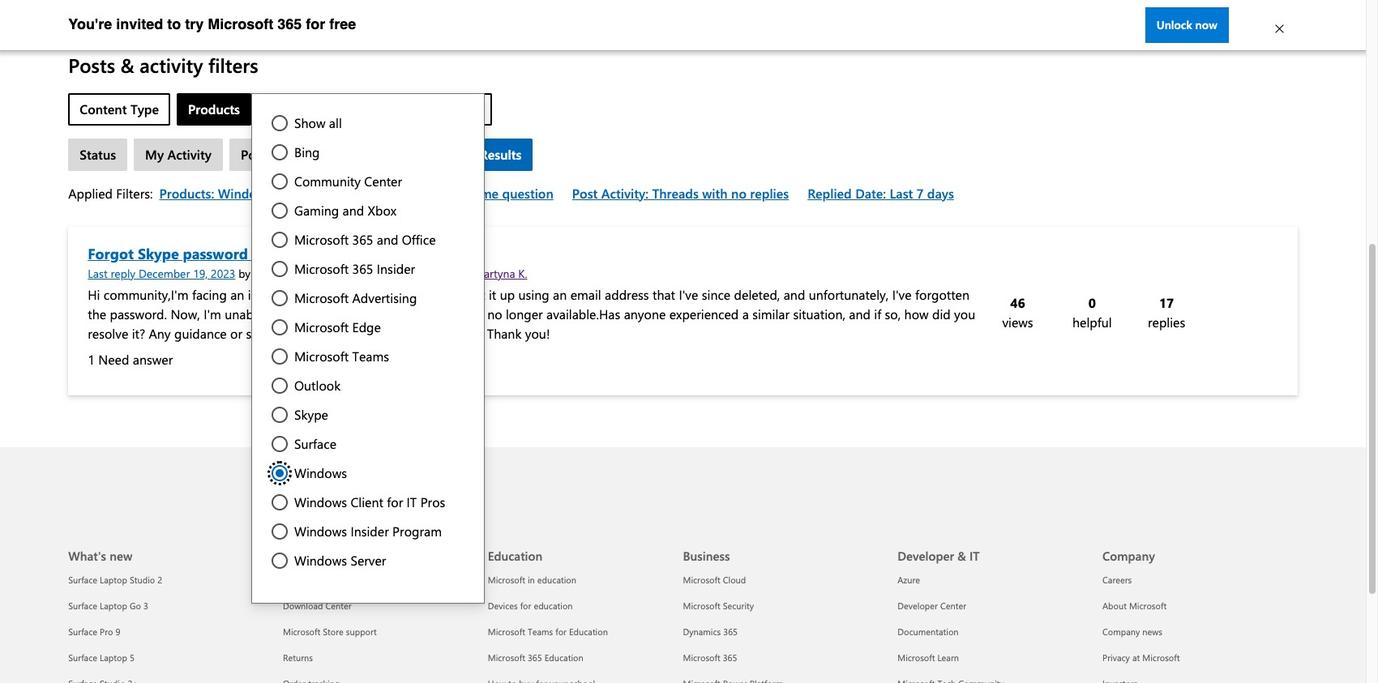 Task type: describe. For each thing, give the bounding box(es) containing it.
edge
[[352, 319, 381, 336]]

products:
[[159, 185, 214, 202]]

about
[[1103, 600, 1127, 612]]

my
[[145, 146, 164, 163]]

set
[[469, 286, 485, 303]]

guidance
[[174, 325, 227, 342]]

community,i'm
[[104, 286, 189, 303]]

surface for surface pro 9
[[68, 626, 97, 638]]

content
[[80, 100, 127, 117]]

activity: for threads
[[601, 185, 649, 202]]

company for company news
[[1103, 626, 1140, 638]]

need
[[98, 351, 129, 368]]

and left if
[[849, 306, 871, 323]]

highly
[[375, 325, 410, 342]]

helpful
[[1073, 314, 1112, 331]]

have
[[414, 185, 442, 202]]

microsoft for microsoft learn
[[898, 652, 935, 664]]

windows client for it pros
[[294, 494, 445, 511]]

0 vertical spatial it
[[489, 286, 497, 303]]

& for activity
[[120, 52, 134, 78]]

forgot skype password associated with deleted email link
[[88, 244, 455, 264]]

post for post activity: others have the same question
[[291, 185, 317, 202]]

3
[[143, 600, 148, 612]]

available.has
[[547, 306, 621, 323]]

password
[[183, 244, 248, 264]]

or
[[230, 325, 242, 342]]

surface laptop go 3 link
[[68, 600, 148, 612]]

hi
[[88, 286, 100, 303]]

microsoft for microsoft security
[[683, 600, 721, 612]]

devices
[[488, 600, 518, 612]]

in
[[528, 574, 535, 586]]

center for developer center
[[941, 600, 967, 612]]

business heading
[[683, 519, 878, 568]]

unable
[[225, 306, 264, 323]]

microsoft 365 education link
[[488, 652, 584, 664]]

developer for developer center
[[898, 600, 938, 612]]

1 vertical spatial education
[[569, 626, 608, 638]]

for right the client at left bottom
[[387, 494, 403, 511]]

microsoft up filters at the left of the page
[[208, 15, 273, 32]]

education for microsoft in education
[[537, 574, 577, 586]]

365 for microsoft 365 education
[[528, 652, 542, 664]]

microsoft for microsoft 365 education
[[488, 652, 525, 664]]

as
[[340, 306, 352, 323]]

surface laptop studio 2
[[68, 574, 162, 586]]

a
[[743, 306, 749, 323]]

post for post activity
[[241, 146, 266, 163]]

microsoft for microsoft 365 insider
[[294, 260, 349, 277]]

new
[[110, 548, 132, 564]]

microsoft up news
[[1130, 600, 1167, 612]]

teams for microsoft teams
[[352, 348, 389, 365]]

content type
[[80, 100, 159, 117]]

devices for education link
[[488, 600, 573, 612]]

microsoft for microsoft 365 and office
[[294, 231, 349, 248]]

surface for surface laptop studio 2
[[68, 574, 97, 586]]

community center
[[294, 173, 402, 190]]

using
[[519, 286, 550, 303]]

post activity: threads with no replies button
[[572, 185, 795, 202]]

laptop for go
[[100, 600, 127, 612]]

2 martyna k. link from the left
[[474, 265, 527, 282]]

since
[[702, 286, 731, 303]]

gaming
[[294, 202, 339, 219]]

activity for my activity
[[167, 146, 212, 163]]

deleted
[[362, 244, 413, 264]]

thank
[[487, 325, 522, 342]]

center for download center
[[326, 600, 352, 612]]

created
[[316, 266, 356, 281]]

microsoft 365 link
[[683, 652, 738, 664]]

same
[[468, 185, 499, 202]]

devices for education
[[488, 600, 573, 612]]

microsoft security link
[[683, 600, 754, 612]]

status
[[80, 146, 116, 163]]

surface laptop 5 link
[[68, 652, 134, 664]]

that
[[653, 286, 675, 303]]

0 vertical spatial associated
[[252, 244, 323, 264]]

store for microsoft store
[[339, 548, 369, 564]]

no inside press enter key or space key to remove the applied filter element
[[731, 185, 747, 202]]

documentation link
[[898, 626, 959, 638]]

resolve
[[88, 325, 128, 342]]

invited
[[116, 15, 163, 32]]

pros
[[421, 494, 445, 511]]

company for company
[[1103, 548, 1155, 564]]

1 i've from the left
[[679, 286, 698, 303]]

Filter By Keyword(s) search field
[[68, 2, 360, 34]]

46 views
[[1003, 294, 1034, 331]]

2 2023 from the left
[[431, 266, 455, 281]]

what's
[[68, 548, 106, 564]]

download center
[[283, 600, 352, 612]]

my
[[308, 286, 325, 303]]

to inside hi community,i'm facing an issue with my skype account. i initially set it up using an email address that i've since deleted, and unfortunately, i've forgotten the password. now, i'm unable to recover it as the associated email is no longer available.has anyone experienced a similar situation, and if so, how did you resolve it? any guidance or suggestions would be highly appreciated. thank you!
[[267, 306, 279, 323]]

for right devices
[[520, 600, 531, 612]]

microsoft for microsoft teams
[[294, 348, 349, 365]]

windows for windows
[[294, 464, 347, 482]]

1 horizontal spatial the
[[355, 306, 374, 323]]

unlock now
[[1157, 17, 1218, 32]]

1 horizontal spatial skype
[[294, 406, 328, 423]]

1 k. from the left
[[298, 266, 307, 281]]

windows server
[[294, 552, 386, 569]]

surface pro 9 link
[[68, 626, 120, 638]]

surface laptop studio 2 link
[[68, 574, 162, 586]]

hi community,i'm facing an issue with my skype account. i initially set it up using an email address that i've since deleted, and unfortunately, i've forgotten the password. now, i'm unable to recover it as the associated email is no longer available.has anyone experienced a similar situation, and if so, how did you resolve it? any guidance or suggestions would be highly appreciated. thank you!
[[88, 286, 976, 342]]

so,
[[885, 306, 901, 323]]

longer
[[506, 306, 543, 323]]

all
[[329, 114, 342, 131]]

2 vertical spatial email
[[441, 306, 472, 323]]

pro
[[100, 626, 113, 638]]

replied date: last 7 days
[[808, 185, 954, 202]]

about microsoft
[[1103, 600, 1167, 612]]

deleted,
[[734, 286, 780, 303]]

1 vertical spatial last
[[88, 266, 108, 281]]

activity: for others
[[320, 185, 368, 202]]

2 horizontal spatial the
[[445, 185, 464, 202]]

press enter key or space key to remove the applied filter element
[[159, 177, 960, 210]]

with inside press enter key or space key to remove the applied filter element
[[702, 185, 728, 202]]

dynamics 365 link
[[683, 626, 738, 638]]

address
[[605, 286, 649, 303]]

studio
[[130, 574, 155, 586]]

did
[[933, 306, 951, 323]]

365 for dynamics 365
[[724, 626, 738, 638]]

answer
[[133, 351, 173, 368]]

0 horizontal spatial the
[[88, 306, 106, 323]]

returns link
[[283, 652, 313, 664]]

threads
[[652, 185, 699, 202]]

1 vertical spatial email
[[571, 286, 601, 303]]

with inside hi community,i'm facing an issue with my skype account. i initially set it up using an email address that i've since deleted, and unfortunately, i've forgotten the password. now, i'm unable to recover it as the associated email is no longer available.has anyone experienced a similar situation, and if so, how did you resolve it? any guidance or suggestions would be highly appreciated. thank you!
[[280, 286, 304, 303]]

microsoft for microsoft 365
[[683, 652, 721, 664]]

0 horizontal spatial it
[[329, 306, 336, 323]]

products button
[[177, 93, 251, 126]]

post activity: others have the same question button
[[291, 185, 559, 202]]

type
[[130, 100, 159, 117]]

teams for microsoft teams for education
[[528, 626, 553, 638]]

you're invited to try microsoft 365 for free
[[68, 15, 356, 32]]

views
[[1003, 314, 1034, 331]]

replies inside press enter key or space key to remove the applied filter element
[[750, 185, 789, 202]]

post for post activity: threads with no replies
[[572, 185, 598, 202]]

developer for developer & it
[[898, 548, 954, 564]]

365 for microsoft 365
[[723, 652, 738, 664]]

microsoft right at
[[1143, 652, 1180, 664]]

what's new heading
[[68, 519, 264, 568]]

company heading
[[1103, 519, 1288, 568]]

you!
[[525, 325, 550, 342]]

0 horizontal spatial it
[[407, 494, 417, 511]]

education for devices for education
[[534, 600, 573, 612]]

microsoft teams
[[294, 348, 389, 365]]

microsoft security
[[683, 600, 754, 612]]

center for community center
[[364, 173, 402, 190]]

2
[[158, 574, 162, 586]]

forgot skype password associated with deleted email
[[88, 244, 455, 264]]

education inside the education heading
[[488, 548, 543, 564]]



Task type: locate. For each thing, give the bounding box(es) containing it.
& inside heading
[[958, 548, 966, 564]]

microsoft up dynamics in the bottom of the page
[[683, 600, 721, 612]]

microsoft in education
[[488, 574, 577, 586]]

0 vertical spatial insider
[[377, 260, 415, 277]]

windows for windows client for it pros
[[294, 494, 347, 511]]

microsoft for microsoft in education
[[488, 574, 525, 586]]

0 vertical spatial education
[[537, 574, 577, 586]]

posts
[[68, 52, 115, 78]]

0 horizontal spatial to
[[167, 15, 181, 32]]

store inside heading
[[339, 548, 369, 564]]

and
[[343, 202, 364, 219], [377, 231, 398, 248], [784, 286, 805, 303], [849, 306, 871, 323]]

results
[[480, 146, 522, 163]]

0 vertical spatial replies
[[750, 185, 789, 202]]

i've right that
[[679, 286, 698, 303]]

post right the question
[[572, 185, 598, 202]]

microsoft cloud link
[[683, 574, 746, 586]]

2 vertical spatial education
[[545, 652, 584, 664]]

center up xbox
[[364, 173, 402, 190]]

no right is
[[487, 306, 502, 323]]

no right 'threads'
[[731, 185, 747, 202]]

0 vertical spatial &
[[120, 52, 134, 78]]

365 down microsoft 365 and office
[[352, 260, 373, 277]]

0 horizontal spatial &
[[120, 52, 134, 78]]

azure
[[898, 574, 920, 586]]

december
[[139, 266, 190, 281], [359, 266, 410, 281]]

windows up 'windows client for it pros'
[[294, 464, 347, 482]]

filters:
[[116, 185, 153, 202]]

laptop for studio
[[100, 574, 127, 586]]

surface down surface pro 9
[[68, 652, 97, 664]]

developer & it
[[898, 548, 980, 564]]

0 vertical spatial developer
[[898, 548, 954, 564]]

2 horizontal spatial center
[[941, 600, 967, 612]]

education up microsoft 365 education
[[569, 626, 608, 638]]

it?
[[132, 325, 145, 342]]

1 vertical spatial developer
[[898, 600, 938, 612]]

and down xbox
[[377, 231, 398, 248]]

microsoft for microsoft teams for education
[[488, 626, 525, 638]]

0
[[1089, 294, 1096, 311]]

2 martyna from the left
[[474, 266, 515, 281]]

k. left |
[[298, 266, 307, 281]]

no inside hi community,i'm facing an issue with my skype account. i initially set it up using an email address that i've since deleted, and unfortunately, i've forgotten the password. now, i'm unable to recover it as the associated email is no longer available.has anyone experienced a similar situation, and if so, how did you resolve it? any guidance or suggestions would be highly appreciated. thank you!
[[487, 306, 502, 323]]

1 horizontal spatial &
[[958, 548, 966, 564]]

0 horizontal spatial activity:
[[320, 185, 368, 202]]

microsoft learn
[[898, 652, 959, 664]]

windows up download center
[[294, 552, 347, 569]]

azure link
[[898, 574, 920, 586]]

1 horizontal spatial with
[[327, 244, 358, 264]]

0 horizontal spatial post
[[241, 146, 266, 163]]

1 vertical spatial to
[[267, 306, 279, 323]]

microsoft left in
[[488, 574, 525, 586]]

0 horizontal spatial teams
[[352, 348, 389, 365]]

teams up microsoft 365 education
[[528, 626, 553, 638]]

privacy at microsoft link
[[1103, 652, 1180, 664]]

education
[[488, 548, 543, 564], [569, 626, 608, 638], [545, 652, 584, 664]]

store for microsoft store support
[[323, 626, 344, 638]]

laptop left 5
[[100, 652, 127, 664]]

2 vertical spatial skype
[[294, 406, 328, 423]]

education down microsoft teams for education link at the left bottom of the page
[[545, 652, 584, 664]]

education right in
[[537, 574, 577, 586]]

2023 down password
[[211, 266, 235, 281]]

applied filters:
[[68, 185, 153, 202]]

surface for surface laptop 5
[[68, 652, 97, 664]]

0 vertical spatial last
[[890, 185, 913, 202]]

education up in
[[488, 548, 543, 564]]

surface up surface pro 9
[[68, 600, 97, 612]]

post inside dropdown button
[[241, 146, 266, 163]]

microsoft advertising
[[294, 289, 417, 306]]

1 vertical spatial skype
[[329, 286, 363, 303]]

0 horizontal spatial replies
[[750, 185, 789, 202]]

1 laptop from the top
[[100, 574, 127, 586]]

surface for surface
[[294, 435, 337, 452]]

company inside heading
[[1103, 548, 1155, 564]]

1 martyna k. link from the left
[[254, 265, 307, 282]]

martyna k. link down forgot skype password associated with deleted email link
[[254, 265, 307, 282]]

1 company from the top
[[1103, 548, 1155, 564]]

0 horizontal spatial activity
[[167, 146, 212, 163]]

1 horizontal spatial it
[[970, 548, 980, 564]]

1 vertical spatial teams
[[528, 626, 553, 638]]

laptop left 'go' in the left of the page
[[100, 600, 127, 612]]

replies down 17
[[1148, 314, 1186, 331]]

windows insider program
[[294, 523, 442, 540]]

0 horizontal spatial martyna k. link
[[254, 265, 307, 282]]

company up 'careers' link
[[1103, 548, 1155, 564]]

1 horizontal spatial replies
[[1148, 314, 1186, 331]]

0 horizontal spatial center
[[326, 600, 352, 612]]

with up recover
[[280, 286, 304, 303]]

program
[[393, 523, 442, 540]]

skype up last reply december 19, 2023 link
[[138, 244, 179, 264]]

it inside heading
[[970, 548, 980, 564]]

teams
[[352, 348, 389, 365], [528, 626, 553, 638]]

365 down dynamics 365
[[723, 652, 738, 664]]

1 horizontal spatial martyna k. link
[[474, 265, 527, 282]]

microsoft learn link
[[898, 652, 959, 664]]

company up privacy
[[1103, 626, 1140, 638]]

associated inside hi community,i'm facing an issue with my skype account. i initially set it up using an email address that i've since deleted, and unfortunately, i've forgotten the password. now, i'm unable to recover it as the associated email is no longer available.has anyone experienced a similar situation, and if so, how did you resolve it? any guidance or suggestions would be highly appreciated. thank you!
[[378, 306, 437, 323]]

0 vertical spatial laptop
[[100, 574, 127, 586]]

reply
[[111, 266, 135, 281]]

post activity: others have the same question
[[291, 185, 554, 202]]

recover
[[283, 306, 325, 323]]

1 horizontal spatial last
[[890, 185, 913, 202]]

365 for microsoft 365 and office
[[352, 231, 373, 248]]

365 up microsoft 365 insider
[[352, 231, 373, 248]]

2 developer from the top
[[898, 600, 938, 612]]

store left support
[[323, 626, 344, 638]]

insider down 'windows client for it pros'
[[351, 523, 389, 540]]

at
[[1133, 652, 1140, 664]]

microsoft down gaming
[[294, 231, 349, 248]]

surface down outlook
[[294, 435, 337, 452]]

2 laptop from the top
[[100, 600, 127, 612]]

2 vertical spatial laptop
[[100, 652, 127, 664]]

developer up azure
[[898, 548, 954, 564]]

activity right my
[[167, 146, 212, 163]]

1 vertical spatial education
[[534, 600, 573, 612]]

microsoft for microsoft advertising
[[294, 289, 349, 306]]

skype up as
[[329, 286, 363, 303]]

1 horizontal spatial post
[[291, 185, 317, 202]]

windows for windows server
[[294, 552, 347, 569]]

microsoft down devices
[[488, 626, 525, 638]]

company
[[1103, 548, 1155, 564], [1103, 626, 1140, 638]]

microsoft store support
[[283, 626, 377, 638]]

insider up account.
[[377, 260, 415, 277]]

0 horizontal spatial december
[[139, 266, 190, 281]]

experienced
[[670, 306, 739, 323]]

windows down post activity dropdown button
[[218, 185, 272, 202]]

i've
[[679, 286, 698, 303], [893, 286, 912, 303]]

microsoft store
[[283, 548, 369, 564]]

1 horizontal spatial no
[[731, 185, 747, 202]]

activity: left 'threads'
[[601, 185, 649, 202]]

bing
[[294, 143, 320, 160]]

issue
[[248, 286, 276, 303]]

2 horizontal spatial skype
[[329, 286, 363, 303]]

microsoft down my
[[294, 319, 349, 336]]

0 vertical spatial company
[[1103, 548, 1155, 564]]

and up 'similar'
[[784, 286, 805, 303]]

& right 'posts'
[[120, 52, 134, 78]]

1 vertical spatial it
[[329, 306, 336, 323]]

returns
[[283, 652, 313, 664]]

show
[[294, 114, 326, 131]]

forgotten
[[916, 286, 970, 303]]

i've up so, on the right of the page
[[893, 286, 912, 303]]

to left try
[[167, 15, 181, 32]]

1 horizontal spatial activity
[[270, 146, 314, 163]]

last inside press enter key or space key to remove the applied filter element
[[890, 185, 913, 202]]

to up suggestions
[[267, 306, 279, 323]]

1 horizontal spatial teams
[[528, 626, 553, 638]]

365 for microsoft 365 insider
[[352, 260, 373, 277]]

2 horizontal spatial post
[[572, 185, 598, 202]]

dynamics
[[683, 626, 721, 638]]

post up products: windows button
[[241, 146, 266, 163]]

0 vertical spatial skype
[[138, 244, 179, 264]]

2 activity: from the left
[[601, 185, 649, 202]]

last reply december 19, 2023 by martyna k. | created december 14, 2023
[[88, 266, 455, 281]]

1 vertical spatial it
[[970, 548, 980, 564]]

it left the up
[[489, 286, 497, 303]]

is
[[475, 306, 484, 323]]

martyna down forgot skype password associated with deleted email link
[[254, 266, 295, 281]]

0 vertical spatial education
[[488, 548, 543, 564]]

last up hi
[[88, 266, 108, 281]]

1 horizontal spatial december
[[359, 266, 410, 281]]

cloud
[[723, 574, 746, 586]]

facing
[[192, 286, 227, 303]]

46
[[1011, 294, 1026, 311]]

the right have
[[445, 185, 464, 202]]

365 down microsoft teams for education link at the left bottom of the page
[[528, 652, 542, 664]]

0 vertical spatial email
[[417, 244, 455, 264]]

december down deleted
[[359, 266, 410, 281]]

365 left free
[[278, 15, 302, 32]]

microsoft 365
[[683, 652, 738, 664]]

0 vertical spatial store
[[339, 548, 369, 564]]

0 horizontal spatial associated
[[252, 244, 323, 264]]

replies
[[750, 185, 789, 202], [1148, 314, 1186, 331]]

1 2023 from the left
[[211, 266, 235, 281]]

k. up using
[[518, 266, 527, 281]]

i
[[418, 286, 421, 303]]

0 horizontal spatial last
[[88, 266, 108, 281]]

0 horizontal spatial skype
[[138, 244, 179, 264]]

developer down azure 'link'
[[898, 600, 938, 612]]

activity for post activity
[[270, 146, 314, 163]]

email up '14,'
[[417, 244, 455, 264]]

activity down show
[[270, 146, 314, 163]]

2 december from the left
[[359, 266, 410, 281]]

surface for surface laptop go 3
[[68, 600, 97, 612]]

1 vertical spatial associated
[[378, 306, 437, 323]]

1 horizontal spatial 2023
[[431, 266, 455, 281]]

be
[[357, 325, 371, 342]]

the right as
[[355, 306, 374, 323]]

1 vertical spatial &
[[958, 548, 966, 564]]

to
[[167, 15, 181, 32], [267, 306, 279, 323]]

about microsoft link
[[1103, 600, 1167, 612]]

applied
[[68, 185, 113, 202]]

microsoft for microsoft store
[[283, 548, 336, 564]]

developer center link
[[898, 600, 967, 612]]

1 december from the left
[[139, 266, 190, 281]]

1 vertical spatial laptop
[[100, 600, 127, 612]]

0 helpful
[[1073, 294, 1112, 331]]

microsoft teams for education link
[[488, 626, 608, 638]]

1 horizontal spatial an
[[553, 286, 567, 303]]

0 horizontal spatial 2023
[[211, 266, 235, 281]]

microsoft for microsoft cloud
[[683, 574, 721, 586]]

0 horizontal spatial with
[[280, 286, 304, 303]]

365 down security
[[724, 626, 738, 638]]

unlock
[[1157, 17, 1193, 32]]

windows left the client at left bottom
[[294, 494, 347, 511]]

question
[[502, 185, 554, 202]]

microsoft down microsoft teams for education link at the left bottom of the page
[[488, 652, 525, 664]]

xbox
[[368, 202, 397, 219]]

suggestions
[[246, 325, 314, 342]]

1 vertical spatial store
[[323, 626, 344, 638]]

replies left 'replied'
[[750, 185, 789, 202]]

filters
[[208, 52, 258, 78]]

last left "7"
[[890, 185, 913, 202]]

advertising
[[352, 289, 417, 306]]

surface pro 9
[[68, 626, 120, 638]]

skype inside hi community,i'm facing an issue with my skype account. i initially set it up using an email address that i've since deleted, and unfortunately, i've forgotten the password. now, i'm unable to recover it as the associated email is no longer available.has anyone experienced a similar situation, and if so, how did you resolve it? any guidance or suggestions would be highly appreciated. thank you!
[[329, 286, 363, 303]]

& up developer center at the right of page
[[958, 548, 966, 564]]

0 vertical spatial it
[[407, 494, 417, 511]]

0 vertical spatial with
[[702, 185, 728, 202]]

1 horizontal spatial associated
[[378, 306, 437, 323]]

windows
[[218, 185, 272, 202], [294, 464, 347, 482], [294, 494, 347, 511], [294, 523, 347, 540], [294, 552, 347, 569]]

windows up the microsoft store
[[294, 523, 347, 540]]

email up appreciated.
[[441, 306, 472, 323]]

0 horizontal spatial i've
[[679, 286, 698, 303]]

microsoft for microsoft store support
[[283, 626, 320, 638]]

1 developer from the top
[[898, 548, 954, 564]]

view results
[[448, 146, 522, 163]]

company news
[[1103, 626, 1163, 638]]

associated up the last reply december 19, 2023 by martyna k. | created december 14, 2023
[[252, 244, 323, 264]]

activity: left xbox
[[320, 185, 368, 202]]

activity
[[140, 52, 203, 78]]

0 horizontal spatial k.
[[298, 266, 307, 281]]

it
[[407, 494, 417, 511], [970, 548, 980, 564]]

replied
[[808, 185, 852, 202]]

careers
[[1103, 574, 1132, 586]]

microsoft up the download
[[283, 548, 336, 564]]

education heading
[[488, 519, 673, 568]]

5
[[130, 652, 134, 664]]

1 martyna from the left
[[254, 266, 295, 281]]

0 horizontal spatial an
[[230, 286, 244, 303]]

0 horizontal spatial martyna
[[254, 266, 295, 281]]

2 k. from the left
[[518, 266, 527, 281]]

2023 up initially
[[431, 266, 455, 281]]

microsoft down documentation
[[898, 652, 935, 664]]

2 activity from the left
[[270, 146, 314, 163]]

what's new
[[68, 548, 132, 564]]

teams down the be
[[352, 348, 389, 365]]

security
[[723, 600, 754, 612]]

developer inside developer & it heading
[[898, 548, 954, 564]]

email up available.has
[[571, 286, 601, 303]]

& for it
[[958, 548, 966, 564]]

1 horizontal spatial it
[[489, 286, 497, 303]]

1 vertical spatial no
[[487, 306, 502, 323]]

developer
[[898, 548, 954, 564], [898, 600, 938, 612]]

0 horizontal spatial no
[[487, 306, 502, 323]]

1 activity from the left
[[167, 146, 212, 163]]

microsoft down |
[[294, 289, 349, 306]]

martyna
[[254, 266, 295, 281], [474, 266, 515, 281]]

the down hi
[[88, 306, 106, 323]]

0 vertical spatial to
[[167, 15, 181, 32]]

martyna up the up
[[474, 266, 515, 281]]

1 horizontal spatial martyna
[[474, 266, 515, 281]]

an right using
[[553, 286, 567, 303]]

days
[[927, 185, 954, 202]]

2 vertical spatial with
[[280, 286, 304, 303]]

0 vertical spatial no
[[731, 185, 747, 202]]

surface down what's
[[68, 574, 97, 586]]

0 vertical spatial teams
[[352, 348, 389, 365]]

3 laptop from the top
[[100, 652, 127, 664]]

1 activity: from the left
[[320, 185, 368, 202]]

1 horizontal spatial k.
[[518, 266, 527, 281]]

2 horizontal spatial with
[[702, 185, 728, 202]]

1 vertical spatial insider
[[351, 523, 389, 540]]

laptop down new
[[100, 574, 127, 586]]

microsoft down would
[[294, 348, 349, 365]]

1 vertical spatial company
[[1103, 626, 1140, 638]]

business
[[683, 548, 730, 564]]

for left free
[[306, 15, 325, 32]]

2 company from the top
[[1103, 626, 1140, 638]]

1
[[88, 351, 95, 368]]

post activity: threads with no replies
[[572, 185, 789, 202]]

microsoft inside heading
[[283, 548, 336, 564]]

teams inside footer resource links element
[[528, 626, 553, 638]]

with right 'threads'
[[702, 185, 728, 202]]

download center link
[[283, 600, 352, 612]]

microsoft store heading
[[283, 519, 469, 568]]

1 vertical spatial replies
[[1148, 314, 1186, 331]]

martyna k. link up the up
[[474, 265, 527, 282]]

similar
[[753, 306, 790, 323]]

2 an from the left
[[553, 286, 567, 303]]

windows inside press enter key or space key to remove the applied filter element
[[218, 185, 272, 202]]

microsoft for microsoft edge
[[294, 319, 349, 336]]

developer & it heading
[[898, 519, 1083, 568]]

2 i've from the left
[[893, 286, 912, 303]]

products: windows
[[159, 185, 272, 202]]

microsoft teams for education
[[488, 626, 608, 638]]

date:
[[856, 185, 886, 202]]

1 an from the left
[[230, 286, 244, 303]]

anyone
[[624, 306, 666, 323]]

and left xbox
[[343, 202, 364, 219]]

download
[[283, 600, 323, 612]]

center up the documentation link
[[941, 600, 967, 612]]

store down 'windows insider program'
[[339, 548, 369, 564]]

1 horizontal spatial activity:
[[601, 185, 649, 202]]

associated
[[252, 244, 323, 264], [378, 306, 437, 323]]

laptop for 5
[[100, 652, 127, 664]]

my activity button
[[134, 139, 223, 171]]

post down bing
[[291, 185, 317, 202]]

&
[[120, 52, 134, 78], [958, 548, 966, 564]]

1 horizontal spatial i've
[[893, 286, 912, 303]]

windows for windows insider program
[[294, 523, 347, 540]]

with up created
[[327, 244, 358, 264]]

1 horizontal spatial center
[[364, 173, 402, 190]]

1 horizontal spatial to
[[267, 306, 279, 323]]

skype down outlook
[[294, 406, 328, 423]]

1 vertical spatial with
[[327, 244, 358, 264]]

developer center
[[898, 600, 967, 612]]

footer resource links element
[[0, 519, 1366, 684]]

associated down i
[[378, 306, 437, 323]]

for up microsoft 365 education
[[556, 626, 567, 638]]

december up community,i'm
[[139, 266, 190, 281]]

i'm
[[204, 306, 221, 323]]

microsoft down the download
[[283, 626, 320, 638]]



Task type: vqa. For each thing, say whether or not it's contained in the screenshot.


